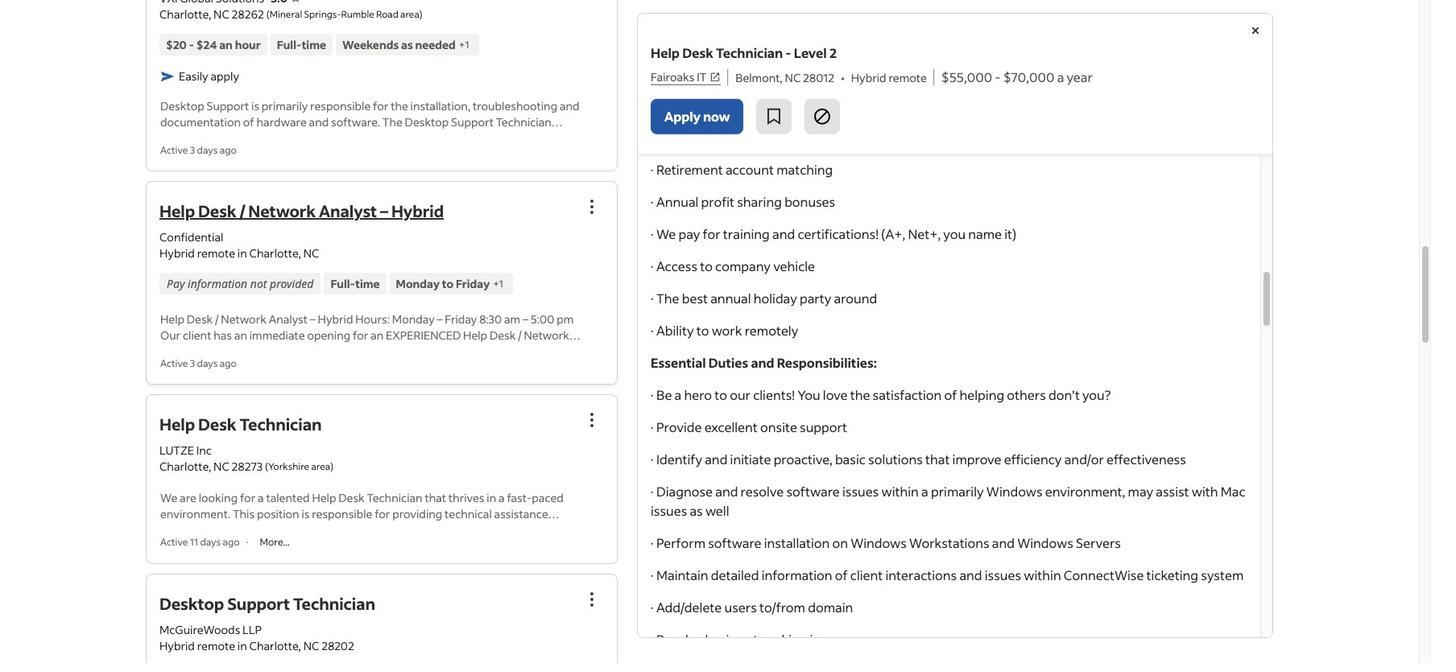Task type: vqa. For each thing, say whether or not it's contained in the screenshot.
the Monday to Friday + 1
yes



Task type: describe. For each thing, give the bounding box(es) containing it.
on
[[832, 535, 848, 552]]

desk for help desk / network analyst – hybrid confidential hybrid remote in charlotte, nc
[[198, 201, 236, 222]]

$55,000
[[941, 68, 992, 85]]

within inside "· diagnose and resolve software issues within a primarily windows environment, may assist with mac issues as well"
[[881, 483, 919, 500]]

troubleshooting
[[473, 98, 557, 114]]

profit
[[701, 193, 734, 210]]

full-time for monday to friday
[[331, 276, 380, 292]]

apply now button
[[651, 99, 744, 134]]

technician for help desk technician - level 2
[[716, 44, 783, 62]]

· perform software installation on windows workstations and windows servers
[[651, 535, 1121, 552]]

analyst for help desk / network analyst – hybrid hours: monday – friday 8:30 am – 5:00 pm our client has an immediate opening for an experienced help desk / network…
[[269, 312, 308, 327]]

resolve
[[741, 483, 784, 500]]

charlotte, inside desktop support technician mcguirewoods llp hybrid remote in charlotte, nc 28202
[[249, 638, 301, 654]]

windows inside "· diagnose and resolve software issues within a primarily windows environment, may assist with mac issues as well"
[[986, 483, 1042, 500]]

issues down 'workstations'
[[985, 567, 1021, 584]]

· for · the best annual holiday party around
[[651, 290, 654, 307]]

1 vertical spatial within
[[1024, 567, 1061, 584]]

help inside the we are looking for a talented help desk technician that thrives in a fast-paced environment. this position is responsible for providing technical assistance…
[[312, 491, 336, 506]]

talented
[[266, 491, 310, 506]]

easily
[[179, 69, 208, 84]]

the inside desktop support is primarily responsible for the installation, troubleshooting and documentation of hardware and software. the desktop support technician…
[[391, 98, 408, 114]]

- for $20
[[189, 37, 194, 52]]

providing
[[392, 507, 442, 522]]

· be a hero to our clients! you love the satisfaction of helping others don't you?
[[651, 387, 1111, 403]]

onsite
[[760, 419, 797, 436]]

responsible inside desktop support is primarily responsible for the installation, troubleshooting and documentation of hardware and software. the desktop support technician…
[[310, 98, 371, 114]]

networking
[[738, 631, 807, 648]]

company
[[715, 258, 771, 275]]

ability
[[656, 322, 694, 339]]

support
[[800, 419, 847, 436]]

fairoaks for fairoaks it belmont, nc 28012 • hybrid remote
[[651, 72, 701, 89]]

help for help desk technician lutze inc charlotte, nc 28273 ( yorkshire area )
[[159, 414, 195, 435]]

confidential
[[159, 230, 223, 245]]

responsibilities:
[[777, 354, 877, 371]]

technical
[[445, 507, 492, 522]]

11
[[190, 537, 198, 549]]

of for helping
[[944, 387, 957, 403]]

for inside help desk / network analyst – hybrid hours: monday – friday 8:30 am – 5:00 pm our client has an immediate opening for an experienced help desk / network…
[[353, 328, 368, 343]]

belmont, nc 28012 • hybrid remote
[[735, 70, 927, 85]]

not
[[250, 276, 267, 292]]

detailed
[[711, 567, 759, 584]]

network…
[[524, 328, 581, 343]]

our
[[160, 328, 181, 343]]

to/from
[[759, 599, 805, 616]]

0 vertical spatial monday
[[396, 276, 440, 292]]

( inside charlotte, nc 28262 ( mineral springs-rumble road area )
[[266, 8, 270, 20]]

nc down level
[[785, 70, 801, 85]]

active 3 days ago for support
[[160, 144, 237, 156]]

and inside "· diagnose and resolve software issues within a primarily windows environment, may assist with mac issues as well"
[[715, 483, 738, 500]]

0 vertical spatial 28012
[[803, 70, 835, 85]]

issues down solutions
[[842, 483, 879, 500]]

primarily inside desktop support is primarily responsible for the installation, troubleshooting and documentation of hardware and software. the desktop support technician…
[[262, 98, 308, 114]]

to left our
[[715, 387, 727, 403]]

certifications!
[[798, 225, 879, 242]]

nc inside help desk / network analyst – hybrid confidential hybrid remote in charlotte, nc
[[303, 246, 319, 261]]

1 horizontal spatial the
[[850, 387, 870, 403]]

analyst for help desk / network analyst – hybrid confidential hybrid remote in charlotte, nc
[[319, 201, 377, 222]]

charlotte, up $20
[[159, 7, 211, 22]]

you
[[797, 387, 820, 403]]

well
[[705, 503, 729, 519]]

0 vertical spatial as
[[401, 37, 413, 52]]

and up vehicle
[[772, 225, 795, 242]]

hybrid inside fairoaks it belmont, nc 28012 • hybrid remote
[[781, 96, 821, 113]]

1 horizontal spatial an
[[234, 328, 247, 343]]

diagnose
[[656, 483, 713, 500]]

job actions for desktop support technician is collapsed image
[[582, 590, 602, 609]]

· the best annual holiday party around
[[651, 290, 877, 307]]

level
[[794, 44, 827, 62]]

active 11 days ago ·
[[160, 537, 248, 549]]

bonuses
[[784, 193, 835, 210]]

+ for friday
[[493, 278, 499, 290]]

more...
[[260, 537, 290, 549]]

client inside help desk / network analyst – hybrid hours: monday – friday 8:30 am – 5:00 pm our client has an immediate opening for an experienced help desk / network…
[[183, 328, 211, 343]]

holiday
[[754, 290, 797, 307]]

you?
[[1082, 387, 1111, 403]]

friday inside help desk / network analyst – hybrid hours: monday – friday 8:30 am – 5:00 pm our client has an immediate opening for an experienced help desk / network…
[[445, 312, 477, 327]]

full-time for weekends as needed
[[277, 37, 326, 52]]

a left year
[[1057, 68, 1064, 85]]

of for hardware
[[243, 114, 254, 130]]

essential duties and responsibilities:
[[651, 354, 877, 371]]

charlotte, nc 28262 ( mineral springs-rumble road area )
[[159, 7, 422, 22]]

- for $55,000
[[995, 68, 1001, 85]]

for inside desktop support is primarily responsible for the installation, troubleshooting and documentation of hardware and software. the desktop support technician…
[[373, 98, 388, 114]]

apply
[[664, 108, 700, 125]]

2 fairoaks it link from the top
[[651, 71, 731, 90]]

in inside the we are looking for a talented help desk technician that thrives in a fast-paced environment. this position is responsible for providing technical assistance…
[[487, 491, 496, 506]]

mac
[[1221, 483, 1245, 500]]

nc inside help desk technician lutze inc charlotte, nc 28273 ( yorkshire area )
[[213, 459, 229, 475]]

a inside "· diagnose and resolve software issues within a primarily windows environment, may assist with mac issues as well"
[[921, 483, 928, 500]]

support for is
[[207, 98, 249, 114]]

installation
[[764, 535, 830, 552]]

work
[[712, 322, 742, 339]]

installation,
[[410, 98, 470, 114]]

$55,000 - $70,000 a year
[[941, 68, 1093, 85]]

experienced
[[386, 328, 461, 343]]

for up this
[[240, 491, 255, 506]]

support for technician
[[227, 593, 290, 614]]

$70,000
[[1003, 68, 1055, 85]]

1 horizontal spatial belmont,
[[735, 70, 783, 85]]

is inside the we are looking for a talented help desk technician that thrives in a fast-paced environment. this position is responsible for providing technical assistance…
[[301, 507, 310, 522]]

opening
[[307, 328, 351, 343]]

and down 'workstations'
[[959, 567, 982, 584]]

desk down am
[[490, 328, 516, 343]]

and down the remotely on the right of the page
[[751, 354, 774, 371]]

for left providing
[[375, 507, 390, 522]]

solutions
[[868, 451, 923, 468]]

now
[[703, 108, 730, 125]]

provided
[[270, 276, 314, 292]]

retirement
[[656, 161, 723, 178]]

1 fairoaks it link from the top
[[651, 69, 721, 85]]

vehicle
[[773, 258, 815, 275]]

pay information not provided
[[167, 276, 314, 292]]

2 vertical spatial /
[[518, 328, 522, 343]]

nc inside fairoaks it belmont, nc 28012 • hybrid remote
[[707, 96, 725, 113]]

needed
[[415, 37, 456, 52]]

(a+,
[[881, 225, 905, 242]]

1 horizontal spatial basic
[[835, 451, 866, 468]]

· retirement account matching
[[651, 161, 833, 178]]

1 for monday to friday
[[499, 278, 503, 290]]

· access to company vehicle
[[651, 258, 815, 275]]

apply
[[211, 69, 239, 84]]

pay
[[678, 225, 700, 242]]

sharing
[[737, 193, 782, 210]]

3.0 out of five stars rating image
[[271, 0, 300, 6]]

nc left 28262 in the top left of the page
[[213, 7, 229, 22]]

· diagnose and resolve software issues within a primarily windows environment, may assist with mac issues as well
[[651, 483, 1245, 519]]

days for support
[[197, 144, 218, 156]]

help for help desk / network analyst – hybrid hours: monday – friday 8:30 am – 5:00 pm our client has an immediate opening for an experienced help desk / network…
[[160, 312, 184, 327]]

connectwise
[[1064, 567, 1144, 584]]

domain
[[808, 599, 853, 616]]

remote inside desktop support technician mcguirewoods llp hybrid remote in charlotte, nc 28202
[[197, 638, 235, 654]]

close job details image
[[1246, 21, 1265, 40]]

and left "software."
[[309, 114, 329, 130]]

2 horizontal spatial an
[[371, 328, 384, 343]]

0 horizontal spatial an
[[219, 37, 233, 52]]

in inside help desk / network analyst – hybrid confidential hybrid remote in charlotte, nc
[[237, 246, 247, 261]]

technician for help desk technician lutze inc charlotte, nc 28273 ( yorkshire area )
[[240, 414, 322, 435]]

maintain
[[656, 567, 708, 584]]

0 vertical spatial information
[[188, 276, 247, 292]]

1 horizontal spatial -
[[785, 44, 791, 62]]

active for desktop support is primarily responsible for the installation, troubleshooting and documentation of hardware and software. the desktop support technician…
[[160, 144, 188, 156]]

1 horizontal spatial client
[[850, 567, 883, 584]]

primarily inside "· diagnose and resolve software issues within a primarily windows environment, may assist with mac issues as well"
[[931, 483, 984, 500]]

ticketing
[[1146, 567, 1198, 584]]

· for · be a hero to our clients! you love the satisfaction of helping others don't you?
[[651, 387, 654, 403]]

net+,
[[908, 225, 941, 242]]

· add/delete users to/from domain
[[651, 599, 853, 616]]

0 vertical spatial that
[[925, 451, 950, 468]]

environment,
[[1045, 483, 1125, 500]]

time for monday to friday
[[355, 276, 380, 292]]

position
[[257, 507, 299, 522]]

that inside the we are looking for a talented help desk technician that thrives in a fast-paced environment. this position is responsible for providing technical assistance…
[[425, 491, 446, 506]]

· resolve basic networking issues
[[651, 631, 846, 648]]

job actions for help desk technician is collapsed image
[[582, 411, 602, 430]]

charlotte, inside help desk technician lutze inc charlotte, nc 28273 ( yorkshire area )
[[159, 459, 211, 475]]

help down 8:30 on the left top of the page
[[463, 328, 487, 343]]

it for fairoaks it
[[697, 69, 706, 85]]

remotely
[[745, 322, 798, 339]]

around
[[834, 290, 877, 307]]

workstations
[[909, 535, 989, 552]]

· for · annual profit sharing bonuses
[[651, 193, 654, 210]]

you
[[943, 225, 966, 242]]

perform
[[656, 535, 705, 552]]

to up experienced at the left of page
[[442, 276, 453, 292]]

as inside "· diagnose and resolve software issues within a primarily windows environment, may assist with mac issues as well"
[[690, 503, 703, 519]]

essential
[[651, 354, 706, 371]]

thrives
[[448, 491, 484, 506]]

active 3 days ago for desk
[[160, 358, 237, 370]]

a left fast-
[[498, 491, 505, 506]]

love
[[823, 387, 848, 403]]

) inside help desk technician lutze inc charlotte, nc 28273 ( yorkshire area )
[[330, 461, 333, 473]]

· for · access to company vehicle
[[651, 258, 654, 275]]

we inside the we are looking for a talented help desk technician that thrives in a fast-paced environment. this position is responsible for providing technical assistance…
[[160, 491, 177, 506]]

and left initiate
[[705, 451, 728, 468]]

environment.
[[160, 507, 230, 522]]

don't
[[1049, 387, 1080, 403]]

3 for help
[[190, 358, 195, 370]]



Task type: locate. For each thing, give the bounding box(es) containing it.
· left the maintain
[[651, 567, 654, 584]]

improve
[[952, 451, 1001, 468]]

hero
[[684, 387, 712, 403]]

software.
[[331, 114, 380, 130]]

issues down 'domain'
[[810, 631, 846, 648]]

· for · ability to work remotely
[[651, 322, 654, 339]]

· left diagnose
[[651, 483, 654, 500]]

windows down efficiency
[[986, 483, 1042, 500]]

fairoaks it belmont, nc 28012 • hybrid remote
[[651, 72, 867, 113]]

1 vertical spatial the
[[850, 387, 870, 403]]

2 3 from the top
[[190, 358, 195, 370]]

help desk / network analyst – hybrid confidential hybrid remote in charlotte, nc
[[159, 201, 444, 261]]

within down solutions
[[881, 483, 919, 500]]

not interested image
[[813, 107, 832, 126]]

1 up 8:30 on the left top of the page
[[499, 278, 503, 290]]

1 vertical spatial that
[[425, 491, 446, 506]]

/ up has
[[215, 312, 219, 327]]

) inside charlotte, nc 28262 ( mineral springs-rumble road area )
[[419, 8, 422, 20]]

in down llp
[[237, 638, 247, 654]]

others
[[1007, 387, 1046, 403]]

0 vertical spatial is
[[251, 98, 259, 114]]

1 horizontal spatial full-
[[331, 276, 355, 292]]

analyst inside help desk / network analyst – hybrid confidential hybrid remote in charlotte, nc
[[319, 201, 377, 222]]

1 vertical spatial responsible
[[312, 507, 372, 522]]

monday inside help desk / network analyst – hybrid hours: monday – friday 8:30 am – 5:00 pm our client has an immediate opening for an experienced help desk / network…
[[392, 312, 435, 327]]

the left 'best'
[[656, 290, 679, 307]]

be
[[656, 387, 672, 403]]

2 vertical spatial support
[[227, 593, 290, 614]]

job actions for help desk / network analyst – hybrid is collapsed image
[[582, 198, 602, 217]]

3 down documentation
[[190, 144, 195, 156]]

hardware
[[256, 114, 307, 130]]

0 horizontal spatial primarily
[[262, 98, 308, 114]]

2 vertical spatial active
[[160, 537, 188, 549]]

client
[[183, 328, 211, 343], [850, 567, 883, 584]]

help desk technician button
[[159, 414, 322, 435]]

+ right needed
[[459, 38, 465, 50]]

1 vertical spatial information
[[762, 567, 832, 584]]

a up position
[[258, 491, 264, 506]]

· left pay
[[651, 225, 654, 242]]

/ for help desk / network analyst – hybrid confidential hybrid remote in charlotte, nc
[[240, 201, 245, 222]]

ago down this
[[223, 537, 240, 549]]

remote
[[889, 70, 927, 85], [824, 96, 867, 113], [197, 246, 235, 261], [197, 638, 235, 654]]

it inside fairoaks it belmont, nc 28012 • hybrid remote
[[703, 72, 714, 89]]

1 fairoaks from the top
[[651, 69, 694, 85]]

primarily down improve
[[931, 483, 984, 500]]

2 active 3 days ago from the top
[[160, 358, 237, 370]]

+ for needed
[[459, 38, 465, 50]]

responsible up "software."
[[310, 98, 371, 114]]

2 horizontal spatial -
[[995, 68, 1001, 85]]

for right pay
[[703, 225, 720, 242]]

0 horizontal spatial information
[[188, 276, 247, 292]]

party
[[800, 290, 831, 307]]

2
[[829, 44, 837, 62]]

2 fairoaks from the top
[[651, 72, 701, 89]]

weekends
[[342, 37, 399, 52]]

0 vertical spatial 3
[[190, 144, 195, 156]]

active for help desk / network analyst – hybrid hours: monday – friday 8:30 am – 5:00 pm our client has an immediate opening for an experienced help desk / network…
[[160, 358, 188, 370]]

resolve
[[656, 631, 702, 648]]

we left 'are'
[[160, 491, 177, 506]]

with
[[1192, 483, 1218, 500]]

help right talented
[[312, 491, 336, 506]]

technician up 28202
[[293, 593, 375, 614]]

hours:
[[355, 312, 390, 327]]

desk inside help desk / network analyst – hybrid confidential hybrid remote in charlotte, nc
[[198, 201, 236, 222]]

0 horizontal spatial client
[[183, 328, 211, 343]]

0 horizontal spatial software
[[708, 535, 761, 552]]

nc right apply
[[707, 96, 725, 113]]

days down documentation
[[197, 144, 218, 156]]

analyst inside help desk / network analyst – hybrid hours: monday – friday 8:30 am – 5:00 pm our client has an immediate opening for an experienced help desk / network…
[[269, 312, 308, 327]]

1 horizontal spatial 1
[[499, 278, 503, 290]]

1 active from the top
[[160, 144, 188, 156]]

charlotte, down lutze
[[159, 459, 211, 475]]

1 vertical spatial area
[[311, 461, 330, 473]]

0 horizontal spatial that
[[425, 491, 446, 506]]

1 horizontal spatial •
[[841, 70, 845, 85]]

desktop support technician button
[[159, 593, 375, 614]]

• inside fairoaks it belmont, nc 28012 • hybrid remote
[[770, 96, 774, 113]]

0 vertical spatial time
[[302, 37, 326, 52]]

1 vertical spatial client
[[850, 567, 883, 584]]

- left $24
[[189, 37, 194, 52]]

1 right needed
[[465, 38, 469, 50]]

active down our
[[160, 358, 188, 370]]

0 horizontal spatial full-
[[277, 37, 302, 52]]

1 vertical spatial desktop
[[405, 114, 449, 130]]

desk for help desk technician lutze inc charlotte, nc 28273 ( yorkshire area )
[[198, 414, 236, 435]]

belmont, down fairoaks it
[[651, 96, 705, 113]]

is
[[251, 98, 259, 114], [301, 507, 310, 522]]

+ inside monday to friday + 1
[[493, 278, 499, 290]]

) right road at the left top of the page
[[419, 8, 422, 20]]

0 vertical spatial analyst
[[319, 201, 377, 222]]

28012 inside fairoaks it belmont, nc 28012 • hybrid remote
[[728, 96, 764, 113]]

0 vertical spatial the
[[382, 114, 403, 130]]

( right 28262 in the top left of the page
[[266, 8, 270, 20]]

1 horizontal spatial area
[[400, 8, 419, 20]]

· we pay for training and certifications! (a+, net+, you name it)
[[651, 225, 1017, 242]]

0 vertical spatial •
[[841, 70, 845, 85]]

of inside desktop support is primarily responsible for the installation, troubleshooting and documentation of hardware and software. the desktop support technician…
[[243, 114, 254, 130]]

is inside desktop support is primarily responsible for the installation, troubleshooting and documentation of hardware and software. the desktop support technician…
[[251, 98, 259, 114]]

and up technician…
[[560, 98, 580, 114]]

the
[[391, 98, 408, 114], [850, 387, 870, 403]]

1 inside monday to friday + 1
[[499, 278, 503, 290]]

0 vertical spatial )
[[419, 8, 422, 20]]

full- down charlotte, nc 28262 ( mineral springs-rumble road area )
[[277, 37, 302, 52]]

1 active 3 days ago from the top
[[160, 144, 237, 156]]

full- for weekends as needed
[[277, 37, 302, 52]]

desktop for is
[[160, 98, 204, 114]]

friday left 8:30 on the left top of the page
[[445, 312, 477, 327]]

network inside help desk / network analyst – hybrid hours: monday – friday 8:30 am – 5:00 pm our client has an immediate opening for an experienced help desk / network…
[[221, 312, 266, 327]]

technician…
[[496, 114, 563, 130]]

0 vertical spatial in
[[237, 246, 247, 261]]

area right the yorkshire
[[311, 461, 330, 473]]

28273
[[232, 459, 263, 475]]

3 up help desk technician button
[[190, 358, 195, 370]]

we are looking for a talented help desk technician that thrives in a fast-paced environment. this position is responsible for providing technical assistance…
[[160, 491, 564, 522]]

technician inside the we are looking for a talented help desk technician that thrives in a fast-paced environment. this position is responsible for providing technical assistance…
[[367, 491, 422, 506]]

fairoaks it
[[651, 69, 706, 85]]

desk for help desk / network analyst – hybrid hours: monday – friday 8:30 am – 5:00 pm our client has an immediate opening for an experienced help desk / network…
[[187, 312, 213, 327]]

days for desk
[[197, 358, 218, 370]]

· left the ability
[[651, 322, 654, 339]]

+ up 8:30 on the left top of the page
[[493, 278, 499, 290]]

active left 11
[[160, 537, 188, 549]]

software inside "· diagnose and resolve software issues within a primarily windows environment, may assist with mac issues as well"
[[786, 483, 840, 500]]

and right 'workstations'
[[992, 535, 1015, 552]]

help up our
[[160, 312, 184, 327]]

hybrid inside desktop support technician mcguirewoods llp hybrid remote in charlotte, nc 28202
[[159, 638, 195, 654]]

0 horizontal spatial of
[[243, 114, 254, 130]]

documentation
[[160, 114, 241, 130]]

desk for help desk technician - level 2
[[682, 44, 713, 62]]

account
[[725, 161, 774, 178]]

0 horizontal spatial analyst
[[269, 312, 308, 327]]

desk inside the we are looking for a talented help desk technician that thrives in a fast-paced environment. this position is responsible for providing technical assistance…
[[338, 491, 365, 506]]

5:00
[[530, 312, 554, 327]]

assist
[[1156, 483, 1189, 500]]

charlotte, inside help desk / network analyst – hybrid confidential hybrid remote in charlotte, nc
[[249, 246, 301, 261]]

1 horizontal spatial is
[[301, 507, 310, 522]]

· left more... dropdown button
[[246, 537, 248, 549]]

software down proactive,
[[786, 483, 840, 500]]

belmont, inside fairoaks it belmont, nc 28012 • hybrid remote
[[651, 96, 705, 113]]

2 vertical spatial ago
[[223, 537, 240, 549]]

analyst
[[319, 201, 377, 222], [269, 312, 308, 327]]

- right $55,000
[[995, 68, 1001, 85]]

0 horizontal spatial 28012
[[728, 96, 764, 113]]

2 horizontal spatial /
[[518, 328, 522, 343]]

nc
[[213, 7, 229, 22], [785, 70, 801, 85], [707, 96, 725, 113], [303, 246, 319, 261], [213, 459, 229, 475], [303, 638, 319, 654]]

client down · perform software installation on windows workstations and windows servers
[[850, 567, 883, 584]]

1 horizontal spatial we
[[656, 225, 676, 242]]

3 for desktop
[[190, 144, 195, 156]]

area inside help desk technician lutze inc charlotte, nc 28273 ( yorkshire area )
[[311, 461, 330, 473]]

· for · diagnose and resolve software issues within a primarily windows environment, may assist with mac issues as well
[[651, 483, 654, 500]]

1 vertical spatial support
[[451, 114, 494, 130]]

for down the hours:
[[353, 328, 368, 343]]

fairoaks inside fairoaks it belmont, nc 28012 • hybrid remote
[[651, 72, 701, 89]]

0 horizontal spatial full-time
[[277, 37, 326, 52]]

+ inside weekends as needed + 1
[[459, 38, 465, 50]]

1 horizontal spatial analyst
[[319, 201, 377, 222]]

within left connectwise
[[1024, 567, 1061, 584]]

remote down confidential at the top left of page
[[197, 246, 235, 261]]

primarily up hardware
[[262, 98, 308, 114]]

2 vertical spatial desktop
[[159, 593, 224, 614]]

issues down diagnose
[[651, 503, 687, 519]]

nc left 28202
[[303, 638, 319, 654]]

1 horizontal spatial the
[[656, 290, 679, 307]]

· for · retirement account matching
[[651, 161, 654, 178]]

0 horizontal spatial /
[[215, 312, 219, 327]]

full- up the hours:
[[331, 276, 355, 292]]

technician inside desktop support technician mcguirewoods llp hybrid remote in charlotte, nc 28202
[[293, 593, 375, 614]]

0 vertical spatial full-time
[[277, 37, 326, 52]]

0 vertical spatial primarily
[[262, 98, 308, 114]]

desk down "pay information not provided"
[[187, 312, 213, 327]]

a down · identify and initiate proactive, basic solutions that improve efficiency and/or effectiveness
[[921, 483, 928, 500]]

provide
[[656, 419, 702, 436]]

0 horizontal spatial area
[[311, 461, 330, 473]]

1 horizontal spatial primarily
[[931, 483, 984, 500]]

help for help desk technician - level 2
[[651, 44, 680, 62]]

1 vertical spatial friday
[[445, 312, 477, 327]]

· for · add/delete users to/from domain
[[651, 599, 654, 616]]

access
[[656, 258, 697, 275]]

0 vertical spatial desktop
[[160, 98, 204, 114]]

a right be
[[675, 387, 682, 403]]

1 vertical spatial analyst
[[269, 312, 308, 327]]

the inside desktop support is primarily responsible for the installation, troubleshooting and documentation of hardware and software. the desktop support technician…
[[382, 114, 403, 130]]

desk up fairoaks it
[[682, 44, 713, 62]]

/ inside help desk / network analyst – hybrid confidential hybrid remote in charlotte, nc
[[240, 201, 245, 222]]

0 vertical spatial client
[[183, 328, 211, 343]]

0 vertical spatial belmont,
[[735, 70, 783, 85]]

0 vertical spatial within
[[881, 483, 919, 500]]

our
[[730, 387, 751, 403]]

and up well
[[715, 483, 738, 500]]

nc inside desktop support technician mcguirewoods llp hybrid remote in charlotte, nc 28202
[[303, 638, 319, 654]]

of
[[243, 114, 254, 130], [944, 387, 957, 403], [835, 567, 848, 584]]

0 vertical spatial active 3 days ago
[[160, 144, 237, 156]]

llp
[[242, 622, 262, 637]]

area inside charlotte, nc 28262 ( mineral springs-rumble road area )
[[400, 8, 419, 20]]

software
[[786, 483, 840, 500], [708, 535, 761, 552]]

software up "detailed"
[[708, 535, 761, 552]]

1 horizontal spatial that
[[925, 451, 950, 468]]

1 for weekends as needed
[[465, 38, 469, 50]]

help up lutze
[[159, 414, 195, 435]]

1 horizontal spatial full-time
[[331, 276, 380, 292]]

effectiveness
[[1107, 451, 1186, 468]]

0 vertical spatial support
[[207, 98, 249, 114]]

of left helping
[[944, 387, 957, 403]]

1 vertical spatial is
[[301, 507, 310, 522]]

) right the yorkshire
[[330, 461, 333, 473]]

is up hardware
[[251, 98, 259, 114]]

0 vertical spatial basic
[[835, 451, 866, 468]]

2 active from the top
[[160, 358, 188, 370]]

network for help desk / network analyst – hybrid confidential hybrid remote in charlotte, nc
[[248, 201, 316, 222]]

yorkshire
[[268, 461, 309, 473]]

active 3 days ago down has
[[160, 358, 237, 370]]

annual
[[656, 193, 699, 210]]

technician up providing
[[367, 491, 422, 506]]

lutze
[[159, 443, 194, 459]]

1 vertical spatial /
[[215, 312, 219, 327]]

annual
[[710, 290, 751, 307]]

network
[[248, 201, 316, 222], [221, 312, 266, 327]]

full-time
[[277, 37, 326, 52], [331, 276, 380, 292]]

1 vertical spatial 1
[[499, 278, 503, 290]]

save this job image
[[765, 107, 784, 126]]

desk up inc
[[198, 414, 236, 435]]

pay
[[167, 276, 185, 292]]

· for · resolve basic networking issues
[[651, 631, 654, 648]]

1 vertical spatial ago
[[220, 358, 237, 370]]

windows left the servers at the bottom of page
[[1017, 535, 1073, 552]]

( inside help desk technician lutze inc charlotte, nc 28273 ( yorkshire area )
[[265, 461, 268, 473]]

0 vertical spatial of
[[243, 114, 254, 130]]

· for · perform software installation on windows workstations and windows servers
[[651, 535, 654, 552]]

1 vertical spatial belmont,
[[651, 96, 705, 113]]

windows right on
[[851, 535, 907, 552]]

to right the access
[[700, 258, 713, 275]]

network for help desk / network analyst – hybrid hours: monday – friday 8:30 am – 5:00 pm our client has an immediate opening for an experienced help desk / network…
[[221, 312, 266, 327]]

1 horizontal spatial /
[[240, 201, 245, 222]]

-
[[189, 37, 194, 52], [785, 44, 791, 62], [995, 68, 1001, 85]]

1 horizontal spatial of
[[835, 567, 848, 584]]

efficiency
[[1004, 451, 1062, 468]]

responsible inside the we are looking for a talented help desk technician that thrives in a fast-paced environment. this position is responsible for providing technical assistance…
[[312, 507, 372, 522]]

· for · provide excellent onsite support
[[651, 419, 654, 436]]

to left the work
[[696, 322, 709, 339]]

ago for /
[[220, 358, 237, 370]]

1 inside weekends as needed + 1
[[465, 38, 469, 50]]

help inside help desk technician lutze inc charlotte, nc 28273 ( yorkshire area )
[[159, 414, 195, 435]]

1 horizontal spatial +
[[493, 278, 499, 290]]

training
[[723, 225, 770, 242]]

ago for is
[[220, 144, 237, 156]]

help inside help desk / network analyst – hybrid confidential hybrid remote in charlotte, nc
[[159, 201, 195, 222]]

remote inside help desk / network analyst – hybrid confidential hybrid remote in charlotte, nc
[[197, 246, 235, 261]]

as
[[401, 37, 413, 52], [690, 503, 703, 519]]

system
[[1201, 567, 1244, 584]]

fairoaks for fairoaks it
[[651, 69, 694, 85]]

$20
[[166, 37, 187, 52]]

0 vertical spatial +
[[459, 38, 465, 50]]

help up fairoaks it
[[651, 44, 680, 62]]

– inside help desk / network analyst – hybrid confidential hybrid remote in charlotte, nc
[[380, 201, 388, 222]]

help for help desk / network analyst – hybrid confidential hybrid remote in charlotte, nc
[[159, 201, 195, 222]]

0 horizontal spatial time
[[302, 37, 326, 52]]

servers
[[1076, 535, 1121, 552]]

remote down 'belmont, nc 28012 • hybrid remote'
[[824, 96, 867, 113]]

it for fairoaks it belmont, nc 28012 • hybrid remote
[[703, 72, 714, 89]]

support up llp
[[227, 593, 290, 614]]

- left level
[[785, 44, 791, 62]]

desktop for technician
[[159, 593, 224, 614]]

0 horizontal spatial basic
[[705, 631, 736, 648]]

technician inside help desk technician lutze inc charlotte, nc 28273 ( yorkshire area )
[[240, 414, 322, 435]]

of left hardware
[[243, 114, 254, 130]]

information left 'not'
[[188, 276, 247, 292]]

we left pay
[[656, 225, 676, 242]]

· left the access
[[651, 258, 654, 275]]

technician for desktop support technician mcguirewoods llp hybrid remote in charlotte, nc 28202
[[293, 593, 375, 614]]

0 horizontal spatial is
[[251, 98, 259, 114]]

· maintain detailed information of client interactions and issues within connectwise ticketing system
[[651, 567, 1244, 584]]

1 vertical spatial (
[[265, 461, 268, 473]]

support inside desktop support technician mcguirewoods llp hybrid remote in charlotte, nc 28202
[[227, 593, 290, 614]]

0 horizontal spatial belmont,
[[651, 96, 705, 113]]

for up "software."
[[373, 98, 388, 114]]

hybrid inside help desk / network analyst – hybrid hours: monday – friday 8:30 am – 5:00 pm our client has an immediate opening for an experienced help desk / network…
[[318, 312, 353, 327]]

· for · maintain detailed information of client interactions and issues within connectwise ticketing system
[[651, 567, 654, 584]]

network inside help desk / network analyst – hybrid confidential hybrid remote in charlotte, nc
[[248, 201, 316, 222]]

· left 'best'
[[651, 290, 654, 307]]

· ability to work remotely
[[651, 322, 798, 339]]

1 vertical spatial we
[[160, 491, 177, 506]]

the left the installation,
[[391, 98, 408, 114]]

1 vertical spatial of
[[944, 387, 957, 403]]

· left provide
[[651, 419, 654, 436]]

28012 left save this job icon
[[728, 96, 764, 113]]

desk
[[682, 44, 713, 62], [198, 201, 236, 222], [187, 312, 213, 327], [490, 328, 516, 343], [198, 414, 236, 435], [338, 491, 365, 506]]

it)
[[1004, 225, 1017, 242]]

ago down has
[[220, 358, 237, 370]]

desk inside help desk technician lutze inc charlotte, nc 28273 ( yorkshire area )
[[198, 414, 236, 435]]

0 horizontal spatial the
[[391, 98, 408, 114]]

am
[[504, 312, 520, 327]]

primarily
[[262, 98, 308, 114], [931, 483, 984, 500]]

the right "software."
[[382, 114, 403, 130]]

to
[[700, 258, 713, 275], [442, 276, 453, 292], [696, 322, 709, 339], [715, 387, 727, 403]]

within
[[881, 483, 919, 500], [1024, 567, 1061, 584]]

28202
[[321, 638, 354, 654]]

hybrid
[[851, 70, 886, 85], [781, 96, 821, 113], [391, 201, 444, 222], [159, 246, 195, 261], [318, 312, 353, 327], [159, 638, 195, 654]]

/ for help desk / network analyst – hybrid hours: monday – friday 8:30 am – 5:00 pm our client has an immediate opening for an experienced help desk / network…
[[215, 312, 219, 327]]

it up now
[[703, 72, 714, 89]]

friday up 8:30 on the left top of the page
[[456, 276, 490, 292]]

full- for monday to friday
[[331, 276, 355, 292]]

remote inside fairoaks it belmont, nc 28012 • hybrid remote
[[824, 96, 867, 113]]

0 vertical spatial we
[[656, 225, 676, 242]]

· inside "· diagnose and resolve software issues within a primarily windows environment, may assist with mac issues as well"
[[651, 483, 654, 500]]

desk right talented
[[338, 491, 365, 506]]

time for weekends as needed
[[302, 37, 326, 52]]

days down has
[[197, 358, 218, 370]]

help desk / network analyst – hybrid button
[[159, 201, 444, 222]]

belmont, down help desk technician - level 2
[[735, 70, 783, 85]]

3 active from the top
[[160, 537, 188, 549]]

desktop up documentation
[[160, 98, 204, 114]]

1 3 from the top
[[190, 144, 195, 156]]

· left "resolve"
[[651, 631, 654, 648]]

0 vertical spatial area
[[400, 8, 419, 20]]

remote left $55,000
[[889, 70, 927, 85]]

0 vertical spatial /
[[240, 201, 245, 222]]

springs-
[[304, 8, 341, 20]]

( right 28273 in the bottom of the page
[[265, 461, 268, 473]]

satisfaction
[[873, 387, 942, 403]]

responsible
[[310, 98, 371, 114], [312, 507, 372, 522]]

·
[[651, 161, 654, 178], [651, 193, 654, 210], [651, 225, 654, 242], [651, 258, 654, 275], [651, 290, 654, 307], [651, 322, 654, 339], [651, 387, 654, 403], [651, 419, 654, 436], [651, 451, 654, 468], [651, 483, 654, 500], [651, 535, 654, 552], [246, 537, 248, 549], [651, 567, 654, 584], [651, 599, 654, 616], [651, 631, 654, 648]]

best
[[682, 290, 708, 307]]

· for · identify and initiate proactive, basic solutions that improve efficiency and/or effectiveness
[[651, 451, 654, 468]]

as left needed
[[401, 37, 413, 52]]

desktop inside desktop support technician mcguirewoods llp hybrid remote in charlotte, nc 28202
[[159, 593, 224, 614]]

interactions
[[885, 567, 957, 584]]

desktop support is primarily responsible for the installation, troubleshooting and documentation of hardware and software. the desktop support technician…
[[160, 98, 580, 130]]

1 vertical spatial active
[[160, 358, 188, 370]]

1 vertical spatial in
[[487, 491, 496, 506]]

1 vertical spatial active 3 days ago
[[160, 358, 237, 370]]

0 horizontal spatial •
[[770, 96, 774, 113]]

0 vertical spatial (
[[266, 8, 270, 20]]

0 horizontal spatial )
[[330, 461, 333, 473]]

· for · we pay for training and certifications! (a+, net+, you name it)
[[651, 225, 654, 242]]

0 vertical spatial friday
[[456, 276, 490, 292]]

2 vertical spatial days
[[200, 537, 221, 549]]

clients!
[[753, 387, 795, 403]]

1 vertical spatial •
[[770, 96, 774, 113]]

0 horizontal spatial +
[[459, 38, 465, 50]]

1 horizontal spatial 28012
[[803, 70, 835, 85]]

1 vertical spatial monday
[[392, 312, 435, 327]]

network up has
[[221, 312, 266, 327]]

0 vertical spatial responsible
[[310, 98, 371, 114]]

in inside desktop support technician mcguirewoods llp hybrid remote in charlotte, nc 28202
[[237, 638, 247, 654]]

0 horizontal spatial -
[[189, 37, 194, 52]]



